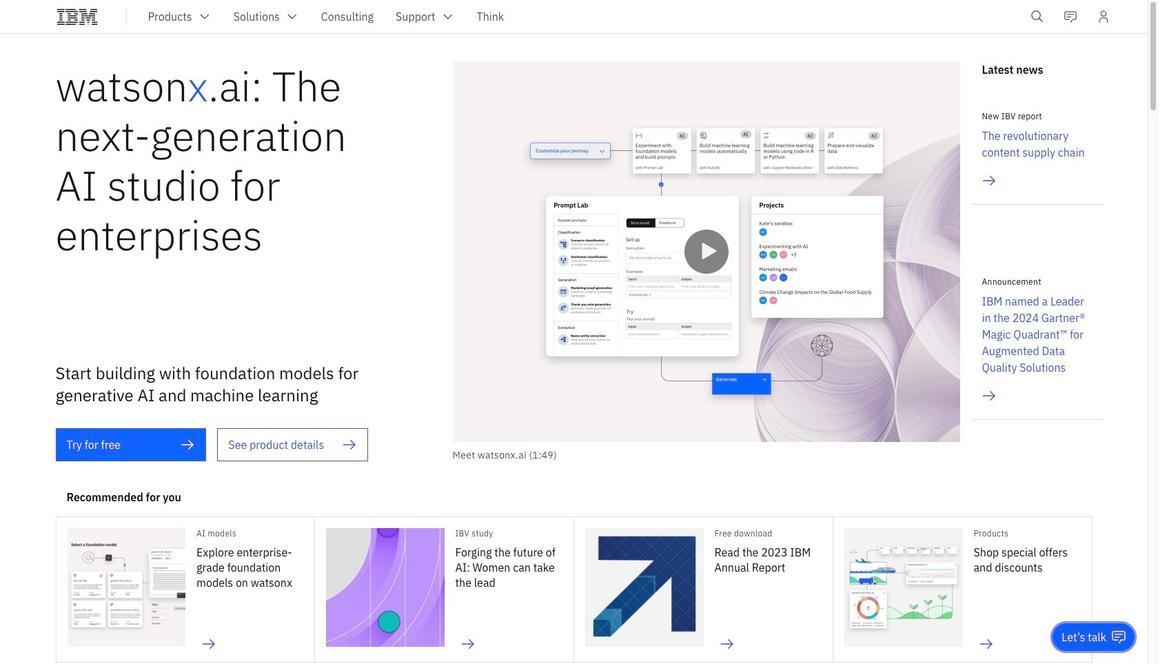 Task type: locate. For each thing, give the bounding box(es) containing it.
let's talk element
[[1063, 630, 1107, 645]]



Task type: vqa. For each thing, say whether or not it's contained in the screenshot.
Start Training image on the left
no



